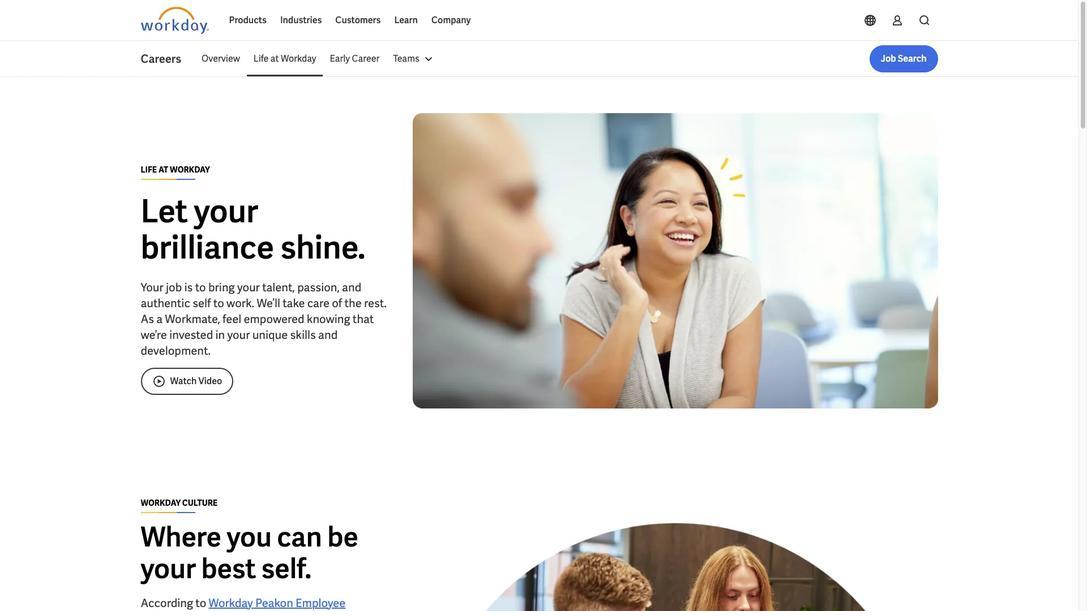 Task type: locate. For each thing, give the bounding box(es) containing it.
workday culture
[[141, 499, 218, 509]]

take
[[283, 296, 305, 311]]

1 vertical spatial life
[[141, 165, 157, 175]]

1 vertical spatial to
[[213, 296, 224, 311]]

we'll
[[257, 296, 280, 311]]

0 vertical spatial and
[[342, 280, 362, 295]]

where
[[141, 520, 221, 555]]

life at workday up let
[[141, 165, 210, 175]]

watch
[[170, 375, 197, 387]]

1 horizontal spatial at
[[271, 53, 279, 65]]

and down knowing
[[318, 328, 338, 342]]

teams button
[[387, 45, 442, 73]]

0 horizontal spatial and
[[318, 328, 338, 342]]

at up let
[[159, 165, 168, 175]]

workday down industries dropdown button
[[281, 53, 316, 65]]

that
[[353, 312, 374, 327]]

employee
[[296, 597, 346, 611]]

0 horizontal spatial at
[[159, 165, 168, 175]]

and
[[342, 280, 362, 295], [318, 328, 338, 342]]

workday down best
[[209, 597, 253, 611]]

1 vertical spatial life at workday
[[141, 165, 210, 175]]

in
[[216, 328, 225, 342]]

at
[[271, 53, 279, 65], [159, 165, 168, 175]]

workday up let
[[170, 165, 210, 175]]

at down industries dropdown button
[[271, 53, 279, 65]]

0 horizontal spatial life
[[141, 165, 157, 175]]

to right according
[[196, 597, 206, 611]]

and up the
[[342, 280, 362, 295]]

job search link
[[870, 45, 938, 73]]

life right overview
[[254, 53, 269, 65]]

early career link
[[323, 45, 387, 73]]

overview link
[[195, 45, 247, 73]]

watch video link
[[141, 368, 234, 395]]

0 horizontal spatial life at workday
[[141, 165, 210, 175]]

list
[[195, 45, 938, 73]]

to right is
[[195, 280, 206, 295]]

self.
[[261, 552, 312, 587]]

workday
[[281, 53, 316, 65], [170, 165, 210, 175], [209, 597, 253, 611]]

watch video
[[170, 375, 222, 387]]

where you can be your best self.
[[141, 520, 358, 587]]

can
[[277, 520, 322, 555]]

let your brilliance shine.
[[141, 191, 366, 268]]

company button
[[425, 7, 478, 34]]

self
[[193, 296, 211, 311]]

culture
[[182, 499, 218, 509]]

your
[[194, 191, 258, 232], [237, 280, 260, 295], [227, 328, 250, 342], [141, 552, 196, 587]]

be
[[328, 520, 358, 555]]

1 horizontal spatial and
[[342, 280, 362, 295]]

life at workday inside menu
[[254, 53, 316, 65]]

opportunity onramps - career development programs at workday image
[[413, 113, 938, 409]]

menu
[[195, 45, 442, 73]]

life up let
[[141, 165, 157, 175]]

life at workday
[[254, 53, 316, 65], [141, 165, 210, 175]]

your
[[141, 280, 164, 295]]

we're
[[141, 328, 167, 342]]

life at workday down industries dropdown button
[[254, 53, 316, 65]]

early
[[330, 53, 350, 65]]

feel
[[223, 312, 241, 327]]

early career
[[330, 53, 380, 65]]

0 vertical spatial workday
[[281, 53, 316, 65]]

life
[[254, 53, 269, 65], [141, 165, 157, 175]]

development.
[[141, 344, 211, 358]]

1 horizontal spatial life
[[254, 53, 269, 65]]

0 vertical spatial life at workday
[[254, 53, 316, 65]]

workmate,
[[165, 312, 220, 327]]

to down bring
[[213, 296, 224, 311]]

you
[[227, 520, 272, 555]]

a
[[157, 312, 163, 327]]

shine.
[[281, 227, 366, 268]]

2 vertical spatial workday
[[209, 597, 253, 611]]

overview
[[202, 53, 240, 65]]

the
[[345, 296, 362, 311]]

rest.
[[364, 296, 387, 311]]

life at workday link
[[247, 45, 323, 73]]

your inside where you can be your best self.
[[141, 552, 196, 587]]

1 horizontal spatial life at workday
[[254, 53, 316, 65]]

to
[[195, 280, 206, 295], [213, 296, 224, 311], [196, 597, 206, 611]]

workday
[[141, 499, 181, 509]]

passion,
[[298, 280, 340, 295]]



Task type: describe. For each thing, give the bounding box(es) containing it.
job search
[[881, 53, 927, 65]]

go to the homepage image
[[141, 7, 209, 34]]

0 vertical spatial to
[[195, 280, 206, 295]]

bring
[[208, 280, 235, 295]]

products
[[229, 14, 267, 26]]

talent,
[[262, 280, 295, 295]]

list containing overview
[[195, 45, 938, 73]]

as
[[141, 312, 154, 327]]

according
[[141, 597, 193, 611]]

work.
[[227, 296, 254, 311]]

1 vertical spatial workday
[[170, 165, 210, 175]]

according to
[[141, 597, 209, 611]]

job
[[166, 280, 182, 295]]

your job is to bring your talent, passion, and authentic self to work. we'll take care of the rest. as a workmate, feel empowered knowing that we're invested in your unique skills and development.
[[141, 280, 387, 358]]

is
[[184, 280, 193, 295]]

best
[[201, 552, 256, 587]]

0 vertical spatial life
[[254, 53, 269, 65]]

workday peakon employee
[[141, 597, 346, 612]]

0 vertical spatial at
[[271, 53, 279, 65]]

company
[[432, 14, 471, 26]]

careers link
[[141, 51, 195, 67]]

career
[[352, 53, 380, 65]]

job
[[881, 53, 897, 65]]

of
[[332, 296, 342, 311]]

skills
[[290, 328, 316, 342]]

1 vertical spatial and
[[318, 328, 338, 342]]

care
[[308, 296, 330, 311]]

peakon
[[255, 597, 293, 611]]

your inside let your brilliance shine.
[[194, 191, 258, 232]]

teams
[[393, 53, 420, 65]]

video
[[199, 375, 222, 387]]

invested
[[169, 328, 213, 342]]

products button
[[222, 7, 274, 34]]

empowered
[[244, 312, 305, 327]]

learn button
[[388, 7, 425, 34]]

announcements and academics dashboard on two mobile phones. image
[[413, 500, 938, 612]]

careers
[[141, 52, 181, 66]]

unique
[[252, 328, 288, 342]]

workday peakon employee link
[[141, 597, 346, 612]]

let
[[141, 191, 188, 232]]

industries
[[280, 14, 322, 26]]

knowing
[[307, 312, 350, 327]]

learn
[[395, 14, 418, 26]]

workday inside 'workday peakon employee'
[[209, 597, 253, 611]]

brilliance
[[141, 227, 274, 268]]

industries button
[[274, 7, 329, 34]]

authentic
[[141, 296, 190, 311]]

menu containing overview
[[195, 45, 442, 73]]

1 vertical spatial at
[[159, 165, 168, 175]]

customers
[[336, 14, 381, 26]]

search
[[898, 53, 927, 65]]

customers button
[[329, 7, 388, 34]]

2 vertical spatial to
[[196, 597, 206, 611]]



Task type: vqa. For each thing, say whether or not it's contained in the screenshot.
first,
no



